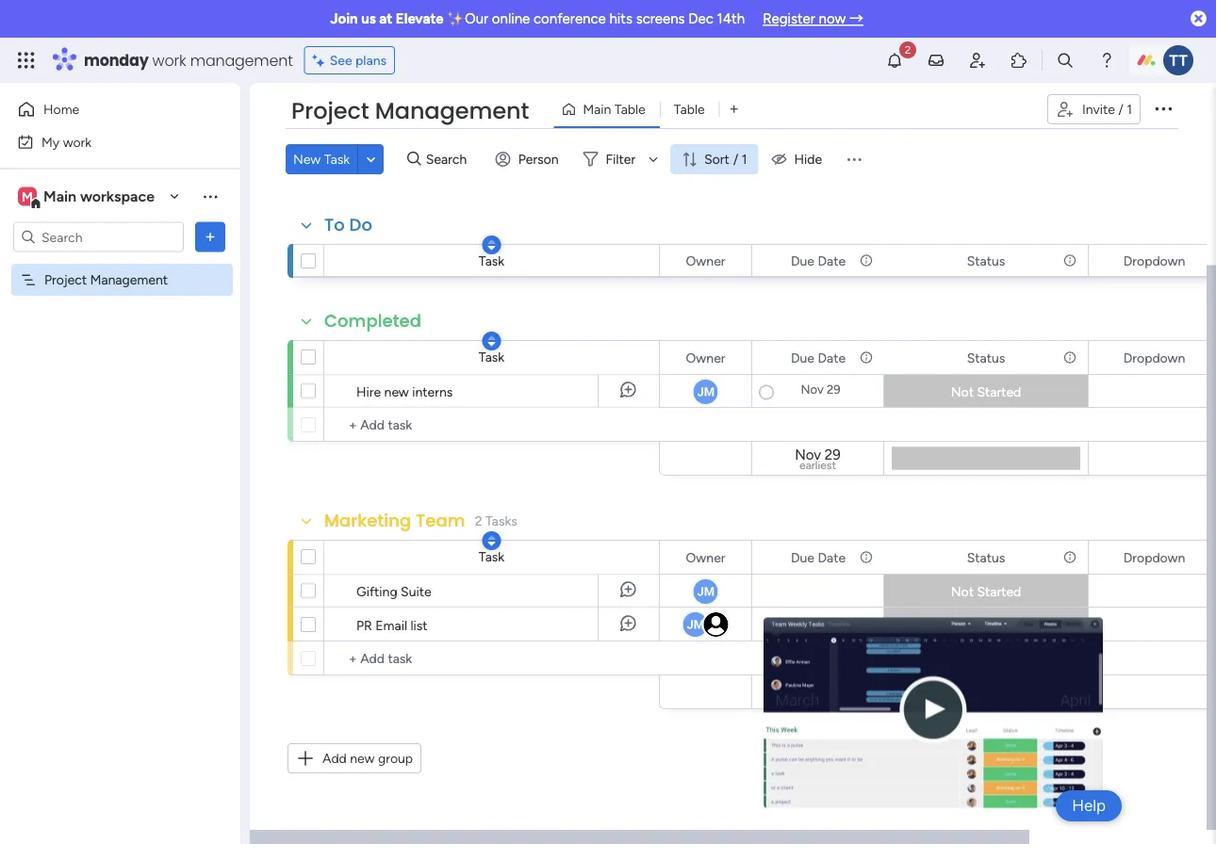 Task type: locate. For each thing, give the bounding box(es) containing it.
work right monday
[[152, 50, 186, 71]]

task for completed
[[479, 349, 505, 365]]

earliest
[[800, 259, 836, 273], [800, 459, 836, 472], [800, 693, 836, 706]]

0 vertical spatial owner field
[[681, 250, 730, 271]]

2 vertical spatial status field
[[963, 547, 1010, 568]]

2 vertical spatial owner
[[686, 550, 726, 566]]

list
[[411, 618, 428, 634]]

main table
[[583, 101, 646, 117]]

0 vertical spatial due date
[[791, 253, 846, 269]]

owner for 3rd owner "field" from the bottom of the page
[[686, 253, 726, 269]]

2 owner from the top
[[686, 350, 726, 366]]

status field for do
[[963, 250, 1010, 271]]

2 sort desc image from the top
[[488, 335, 496, 348]]

1 vertical spatial date
[[818, 350, 846, 366]]

add
[[323, 751, 347, 767]]

/ inside button
[[1119, 101, 1124, 117]]

1 vertical spatial dropdown
[[1124, 350, 1186, 366]]

3 dropdown from the top
[[1124, 550, 1186, 566]]

workspace selection element
[[18, 185, 157, 210]]

join
[[330, 10, 358, 27]]

1 vertical spatial status
[[967, 350, 1006, 366]]

hide button
[[764, 144, 834, 174]]

not started
[[951, 384, 1022, 400], [951, 584, 1022, 600], [951, 617, 1022, 633]]

help
[[1072, 797, 1106, 816]]

2 vertical spatial date
[[818, 550, 846, 566]]

new task button
[[286, 144, 357, 174]]

0 vertical spatial nov
[[801, 382, 824, 397]]

0 vertical spatial status
[[967, 253, 1006, 269]]

column information image for 3rd due date field from the bottom
[[859, 253, 874, 268]]

0 vertical spatial due
[[791, 253, 815, 269]]

angle down image
[[367, 152, 376, 166]]

1 vertical spatial due date
[[791, 350, 846, 366]]

0 vertical spatial started
[[977, 384, 1022, 400]]

status field for team
[[963, 547, 1010, 568]]

2 not started from the top
[[951, 584, 1022, 600]]

0 vertical spatial status field
[[963, 250, 1010, 271]]

1 vertical spatial earliest
[[800, 459, 836, 472]]

2 started from the top
[[977, 584, 1022, 600]]

not started for hire new interns
[[951, 384, 1022, 400]]

management
[[375, 95, 529, 127], [90, 272, 168, 288]]

1 started from the top
[[977, 384, 1022, 400]]

due
[[791, 253, 815, 269], [791, 350, 815, 366], [791, 550, 815, 566]]

2 vertical spatial due date field
[[786, 547, 851, 568]]

1 vertical spatial 29
[[825, 446, 841, 463]]

register
[[763, 10, 816, 27]]

1 vertical spatial column information image
[[859, 550, 874, 565]]

project up new task "button"
[[291, 95, 369, 127]]

1 vertical spatial + add task text field
[[334, 648, 651, 670]]

project down the search in workspace 'field' on the left
[[44, 272, 87, 288]]

1 vertical spatial management
[[90, 272, 168, 288]]

sort desc image
[[488, 239, 496, 252], [488, 335, 496, 348]]

0 vertical spatial sort desc image
[[488, 239, 496, 252]]

To Do field
[[320, 213, 377, 238]]

0 horizontal spatial new
[[350, 751, 375, 767]]

0 vertical spatial 1
[[1127, 101, 1133, 117]]

29 up nov 29 earliest on the right of the page
[[827, 382, 841, 397]]

now
[[819, 10, 846, 27]]

0 vertical spatial 29
[[827, 382, 841, 397]]

0 vertical spatial earliest
[[800, 259, 836, 273]]

2 due date field from the top
[[786, 348, 851, 368]]

dropdown for do
[[1124, 253, 1186, 269]]

earliest for nov
[[800, 459, 836, 472]]

0 horizontal spatial 1
[[742, 151, 747, 167]]

inbox image
[[927, 51, 946, 70]]

dropdown
[[1124, 253, 1186, 269], [1124, 350, 1186, 366], [1124, 550, 1186, 566]]

0 vertical spatial not
[[951, 384, 974, 400]]

3 status field from the top
[[963, 547, 1010, 568]]

0 vertical spatial + add task text field
[[334, 414, 651, 437]]

hire new interns
[[356, 384, 453, 400]]

0 horizontal spatial management
[[90, 272, 168, 288]]

register now → link
[[763, 10, 864, 27]]

1 vertical spatial due date field
[[786, 348, 851, 368]]

due date for completed
[[791, 350, 846, 366]]

2 vertical spatial owner field
[[681, 547, 730, 568]]

table left add view image
[[674, 101, 705, 117]]

management up search field
[[375, 95, 529, 127]]

gifting
[[356, 584, 398, 600]]

0 vertical spatial due date field
[[786, 250, 851, 271]]

new task
[[293, 151, 350, 167]]

project management down the search in workspace 'field' on the left
[[44, 272, 168, 288]]

1 not started from the top
[[951, 384, 1022, 400]]

hire
[[356, 384, 381, 400]]

workspace
[[80, 188, 155, 206]]

column information image
[[1063, 253, 1078, 268], [859, 350, 874, 365], [1063, 350, 1078, 365], [1063, 550, 1078, 565]]

Due Date field
[[786, 250, 851, 271], [786, 348, 851, 368], [786, 547, 851, 568]]

email
[[376, 618, 407, 634]]

1 horizontal spatial new
[[384, 384, 409, 400]]

1 vertical spatial status field
[[963, 348, 1010, 368]]

1 earliest from the top
[[800, 259, 836, 273]]

2 vertical spatial started
[[977, 617, 1022, 633]]

main for main workspace
[[43, 188, 76, 206]]

main inside "workspace selection" element
[[43, 188, 76, 206]]

1 inside button
[[1127, 101, 1133, 117]]

1 vertical spatial work
[[63, 134, 92, 150]]

due date field for completed
[[786, 348, 851, 368]]

2 vertical spatial dropdown
[[1124, 550, 1186, 566]]

do
[[349, 213, 373, 237]]

+ add task text field down list
[[334, 648, 651, 670]]

2 column information image from the top
[[859, 550, 874, 565]]

1 horizontal spatial project
[[291, 95, 369, 127]]

earliest inside nov 29 earliest
[[800, 459, 836, 472]]

sort desc image
[[488, 535, 496, 548]]

+ Add task text field
[[334, 414, 651, 437], [334, 648, 651, 670]]

1 vertical spatial main
[[43, 188, 76, 206]]

1 vertical spatial not
[[951, 584, 974, 600]]

2 vertical spatial not
[[951, 617, 974, 633]]

✨
[[447, 10, 461, 27]]

new right hire on the left
[[384, 384, 409, 400]]

1 right invite on the right top of the page
[[1127, 101, 1133, 117]]

not
[[951, 384, 974, 400], [951, 584, 974, 600], [951, 617, 974, 633]]

3 due date field from the top
[[786, 547, 851, 568]]

0 vertical spatial new
[[384, 384, 409, 400]]

1 vertical spatial 1
[[742, 151, 747, 167]]

1 vertical spatial dropdown field
[[1119, 348, 1190, 368]]

nov down nov 29
[[795, 446, 822, 463]]

main right workspace image
[[43, 188, 76, 206]]

started
[[977, 384, 1022, 400], [977, 584, 1022, 600], [977, 617, 1022, 633]]

project management
[[291, 95, 529, 127], [44, 272, 168, 288]]

project management inside project management field
[[291, 95, 529, 127]]

1 horizontal spatial project management
[[291, 95, 529, 127]]

1 owner field from the top
[[681, 250, 730, 271]]

menu image
[[845, 150, 864, 169]]

filter button
[[576, 144, 665, 174]]

1 vertical spatial owner
[[686, 350, 726, 366]]

management inside project management field
[[375, 95, 529, 127]]

project management up v2 search image
[[291, 95, 529, 127]]

help image
[[1098, 51, 1117, 70]]

1 date from the top
[[818, 253, 846, 269]]

/
[[1119, 101, 1124, 117], [733, 151, 739, 167]]

management down the search in workspace 'field' on the left
[[90, 272, 168, 288]]

1 not from the top
[[951, 384, 974, 400]]

1
[[1127, 101, 1133, 117], [742, 151, 747, 167]]

0 horizontal spatial /
[[733, 151, 739, 167]]

0 vertical spatial project
[[291, 95, 369, 127]]

2 earliest from the top
[[800, 459, 836, 472]]

1 column information image from the top
[[859, 253, 874, 268]]

3 started from the top
[[977, 617, 1022, 633]]

new right add
[[350, 751, 375, 767]]

invite members image
[[968, 51, 987, 70]]

1 dropdown field from the top
[[1119, 250, 1190, 271]]

m
[[22, 189, 33, 205]]

dropdown field for do
[[1119, 250, 1190, 271]]

us
[[361, 10, 376, 27]]

/ right invite on the right top of the page
[[1119, 101, 1124, 117]]

Project Management field
[[287, 95, 534, 127]]

to
[[324, 213, 345, 237]]

-
[[815, 680, 821, 697]]

marketing
[[324, 509, 411, 533]]

main
[[583, 101, 611, 117], [43, 188, 76, 206]]

0 horizontal spatial table
[[615, 101, 646, 117]]

nov inside nov 29 earliest
[[795, 446, 822, 463]]

group
[[378, 751, 413, 767]]

sort desc image for completed
[[488, 335, 496, 348]]

workspace image
[[18, 186, 37, 207]]

3 due from the top
[[791, 550, 815, 566]]

3 due date from the top
[[791, 550, 846, 566]]

option
[[0, 263, 240, 267]]

1 vertical spatial sort desc image
[[488, 335, 496, 348]]

+ add task text field down interns
[[334, 414, 651, 437]]

1 due from the top
[[791, 253, 815, 269]]

column information image
[[859, 253, 874, 268], [859, 550, 874, 565]]

/ right sort on the top right of the page
[[733, 151, 739, 167]]

invite / 1
[[1083, 101, 1133, 117]]

2 vertical spatial due
[[791, 550, 815, 566]]

1 sort desc image from the top
[[488, 239, 496, 252]]

work
[[152, 50, 186, 71], [63, 134, 92, 150]]

nov up nov 29 earliest on the right of the page
[[801, 382, 824, 397]]

0 vertical spatial date
[[818, 253, 846, 269]]

1 horizontal spatial work
[[152, 50, 186, 71]]

1 vertical spatial project management
[[44, 272, 168, 288]]

task for to do
[[479, 253, 505, 269]]

0 vertical spatial not started
[[951, 384, 1022, 400]]

1 vertical spatial not started
[[951, 584, 1022, 600]]

1 vertical spatial /
[[733, 151, 739, 167]]

31
[[825, 246, 839, 263]]

1 for sort / 1
[[742, 151, 747, 167]]

2 image
[[900, 39, 917, 60]]

0 vertical spatial /
[[1119, 101, 1124, 117]]

table
[[615, 101, 646, 117], [674, 101, 705, 117]]

2 vertical spatial due date
[[791, 550, 846, 566]]

project inside field
[[291, 95, 369, 127]]

- earliest
[[800, 680, 836, 706]]

new
[[384, 384, 409, 400], [350, 751, 375, 767]]

work inside my work button
[[63, 134, 92, 150]]

main for main table
[[583, 101, 611, 117]]

team
[[416, 509, 466, 533]]

/ for sort
[[733, 151, 739, 167]]

2 dropdown from the top
[[1124, 350, 1186, 366]]

new inside "button"
[[350, 751, 375, 767]]

3 status from the top
[[967, 550, 1006, 566]]

0 vertical spatial work
[[152, 50, 186, 71]]

1 due date from the top
[[791, 253, 846, 269]]

1 vertical spatial nov
[[795, 446, 822, 463]]

main workspace
[[43, 188, 155, 206]]

0 vertical spatial dropdown
[[1124, 253, 1186, 269]]

due date
[[791, 253, 846, 269], [791, 350, 846, 366], [791, 550, 846, 566]]

project management list box
[[0, 260, 240, 551]]

0 horizontal spatial main
[[43, 188, 76, 206]]

2 table from the left
[[674, 101, 705, 117]]

project
[[291, 95, 369, 127], [44, 272, 87, 288]]

2 vertical spatial dropdown field
[[1119, 547, 1190, 568]]

our
[[465, 10, 489, 27]]

date
[[818, 253, 846, 269], [818, 350, 846, 366], [818, 550, 846, 566]]

/ for invite
[[1119, 101, 1124, 117]]

conference
[[534, 10, 606, 27]]

2 + add task text field from the top
[[334, 648, 651, 670]]

select product image
[[17, 51, 36, 70]]

2 due date from the top
[[791, 350, 846, 366]]

nov
[[801, 382, 824, 397], [795, 446, 822, 463]]

Dropdown field
[[1119, 250, 1190, 271], [1119, 348, 1190, 368], [1119, 547, 1190, 568]]

2 vertical spatial status
[[967, 550, 1006, 566]]

1 vertical spatial started
[[977, 584, 1022, 600]]

register now →
[[763, 10, 864, 27]]

1 status field from the top
[[963, 250, 1010, 271]]

1 horizontal spatial /
[[1119, 101, 1124, 117]]

3 not from the top
[[951, 617, 974, 633]]

1 vertical spatial due
[[791, 350, 815, 366]]

suite
[[401, 584, 432, 600]]

Owner field
[[681, 250, 730, 271], [681, 348, 730, 368], [681, 547, 730, 568]]

1 + add task text field from the top
[[334, 414, 651, 437]]

see plans
[[330, 52, 387, 68]]

main up 'filter' popup button
[[583, 101, 611, 117]]

1 status from the top
[[967, 253, 1006, 269]]

0 horizontal spatial work
[[63, 134, 92, 150]]

due for completed
[[791, 350, 815, 366]]

2 date from the top
[[818, 350, 846, 366]]

2 not from the top
[[951, 584, 974, 600]]

29 for nov 29
[[827, 382, 841, 397]]

2 dropdown field from the top
[[1119, 348, 1190, 368]]

status
[[967, 253, 1006, 269], [967, 350, 1006, 366], [967, 550, 1006, 566]]

0 vertical spatial owner
[[686, 253, 726, 269]]

2 vertical spatial earliest
[[800, 693, 836, 706]]

2 due from the top
[[791, 350, 815, 366]]

task
[[324, 151, 350, 167], [479, 253, 505, 269], [479, 349, 505, 365], [479, 549, 505, 565]]

29 down nov 29
[[825, 446, 841, 463]]

owner
[[686, 253, 726, 269], [686, 350, 726, 366], [686, 550, 726, 566]]

main inside button
[[583, 101, 611, 117]]

hits
[[610, 10, 633, 27]]

work right my
[[63, 134, 92, 150]]

0 horizontal spatial project
[[44, 272, 87, 288]]

1 horizontal spatial main
[[583, 101, 611, 117]]

0 vertical spatial management
[[375, 95, 529, 127]]

gifting suite
[[356, 584, 432, 600]]

1 for invite / 1
[[1127, 101, 1133, 117]]

1 horizontal spatial table
[[674, 101, 705, 117]]

29 inside nov 29 earliest
[[825, 446, 841, 463]]

29
[[827, 382, 841, 397], [825, 446, 841, 463]]

add new group button
[[288, 744, 422, 774]]

3 date from the top
[[818, 550, 846, 566]]

0 vertical spatial dropdown field
[[1119, 250, 1190, 271]]

my
[[41, 134, 60, 150]]

3 dropdown field from the top
[[1119, 547, 1190, 568]]

1 right sort on the top right of the page
[[742, 151, 747, 167]]

task for marketing team
[[479, 549, 505, 565]]

→
[[850, 10, 864, 27]]

1 vertical spatial new
[[350, 751, 375, 767]]

1 vertical spatial project
[[44, 272, 87, 288]]

table up filter
[[615, 101, 646, 117]]

not for gifting suite
[[951, 584, 974, 600]]

nov for nov 29 earliest
[[795, 446, 822, 463]]

sort
[[705, 151, 730, 167]]

screens
[[636, 10, 685, 27]]

oct
[[798, 246, 822, 263]]

3 owner from the top
[[686, 550, 726, 566]]

0 vertical spatial main
[[583, 101, 611, 117]]

my work
[[41, 134, 92, 150]]

1 owner from the top
[[686, 253, 726, 269]]

dapulse x slim image
[[1075, 632, 1088, 650]]

due date for marketing team
[[791, 550, 846, 566]]

0 horizontal spatial project management
[[44, 272, 168, 288]]

pr email list
[[356, 618, 428, 634]]

1 horizontal spatial 1
[[1127, 101, 1133, 117]]

earliest inside oct 31 earliest
[[800, 259, 836, 273]]

0 vertical spatial column information image
[[859, 253, 874, 268]]

0 vertical spatial project management
[[291, 95, 529, 127]]

monday
[[84, 50, 149, 71]]

1 vertical spatial owner field
[[681, 348, 730, 368]]

3 earliest from the top
[[800, 693, 836, 706]]

Status field
[[963, 250, 1010, 271], [963, 348, 1010, 368], [963, 547, 1010, 568]]

1 horizontal spatial management
[[375, 95, 529, 127]]

oct 31 earliest
[[798, 246, 839, 273]]

1 dropdown from the top
[[1124, 253, 1186, 269]]

2 vertical spatial not started
[[951, 617, 1022, 633]]



Task type: describe. For each thing, give the bounding box(es) containing it.
sort / 1
[[705, 151, 747, 167]]

online
[[492, 10, 530, 27]]

invite / 1 button
[[1048, 94, 1141, 124]]

work for my
[[63, 134, 92, 150]]

interns
[[412, 384, 453, 400]]

owner for 3rd owner "field" from the top
[[686, 550, 726, 566]]

nov for nov 29
[[801, 382, 824, 397]]

marketing team
[[324, 509, 466, 533]]

table button
[[660, 94, 719, 124]]

options image
[[201, 228, 220, 247]]

status for marketing team
[[967, 550, 1006, 566]]

1 due date field from the top
[[786, 250, 851, 271]]

3 not started from the top
[[951, 617, 1022, 633]]

add view image
[[730, 103, 738, 116]]

not started for gifting suite
[[951, 584, 1022, 600]]

search everything image
[[1056, 51, 1075, 70]]

person
[[518, 151, 559, 167]]

workspace options image
[[201, 187, 220, 206]]

person button
[[488, 144, 570, 174]]

started for gifting suite
[[977, 584, 1022, 600]]

started for hire new interns
[[977, 384, 1022, 400]]

nov 29
[[801, 382, 841, 397]]

add new group
[[323, 751, 413, 767]]

date for marketing team
[[818, 550, 846, 566]]

at
[[379, 10, 393, 27]]

plans
[[356, 52, 387, 68]]

terry turtle image
[[1164, 45, 1194, 75]]

Completed field
[[320, 309, 426, 334]]

new for add
[[350, 751, 375, 767]]

dropdown for team
[[1124, 550, 1186, 566]]

main table button
[[554, 94, 660, 124]]

apps image
[[1010, 51, 1029, 70]]

arrow down image
[[642, 148, 665, 171]]

management
[[190, 50, 293, 71]]

hide
[[794, 151, 822, 167]]

pr
[[356, 618, 372, 634]]

monday work management
[[84, 50, 293, 71]]

help button
[[1056, 791, 1122, 822]]

home button
[[11, 94, 203, 124]]

new for hire
[[384, 384, 409, 400]]

not for hire new interns
[[951, 384, 974, 400]]

notifications image
[[885, 51, 904, 70]]

project inside list box
[[44, 272, 87, 288]]

dropdown field for team
[[1119, 547, 1190, 568]]

Search in workspace field
[[40, 226, 157, 248]]

nov 29 earliest
[[795, 446, 841, 472]]

2 status field from the top
[[963, 348, 1010, 368]]

project management inside project management list box
[[44, 272, 168, 288]]

29 for nov 29 earliest
[[825, 446, 841, 463]]

1 table from the left
[[615, 101, 646, 117]]

filter
[[606, 151, 636, 167]]

work for monday
[[152, 50, 186, 71]]

join us at elevate ✨ our online conference hits screens dec 14th
[[330, 10, 745, 27]]

invite
[[1083, 101, 1115, 117]]

Search field
[[421, 146, 478, 173]]

due for marketing team
[[791, 550, 815, 566]]

management inside project management list box
[[90, 272, 168, 288]]

elevate
[[396, 10, 444, 27]]

Marketing Team field
[[320, 509, 470, 534]]

new
[[293, 151, 321, 167]]

completed
[[324, 309, 422, 333]]

to do
[[324, 213, 373, 237]]

dec
[[689, 10, 714, 27]]

task inside "button"
[[324, 151, 350, 167]]

my work button
[[11, 127, 203, 157]]

sort desc image for to do
[[488, 239, 496, 252]]

date for completed
[[818, 350, 846, 366]]

see
[[330, 52, 352, 68]]

options image
[[1152, 97, 1175, 120]]

2 owner field from the top
[[681, 348, 730, 368]]

see plans button
[[304, 46, 395, 74]]

earliest for oct
[[800, 259, 836, 273]]

status for to do
[[967, 253, 1006, 269]]

home
[[43, 101, 79, 117]]

2 status from the top
[[967, 350, 1006, 366]]

owner for second owner "field" from the top
[[686, 350, 726, 366]]

due date field for marketing team
[[786, 547, 851, 568]]

14th
[[717, 10, 745, 27]]

3 owner field from the top
[[681, 547, 730, 568]]

column information image for marketing team due date field
[[859, 550, 874, 565]]

v2 search image
[[407, 149, 421, 170]]



Task type: vqa. For each thing, say whether or not it's contained in the screenshot.
Public board icon
no



